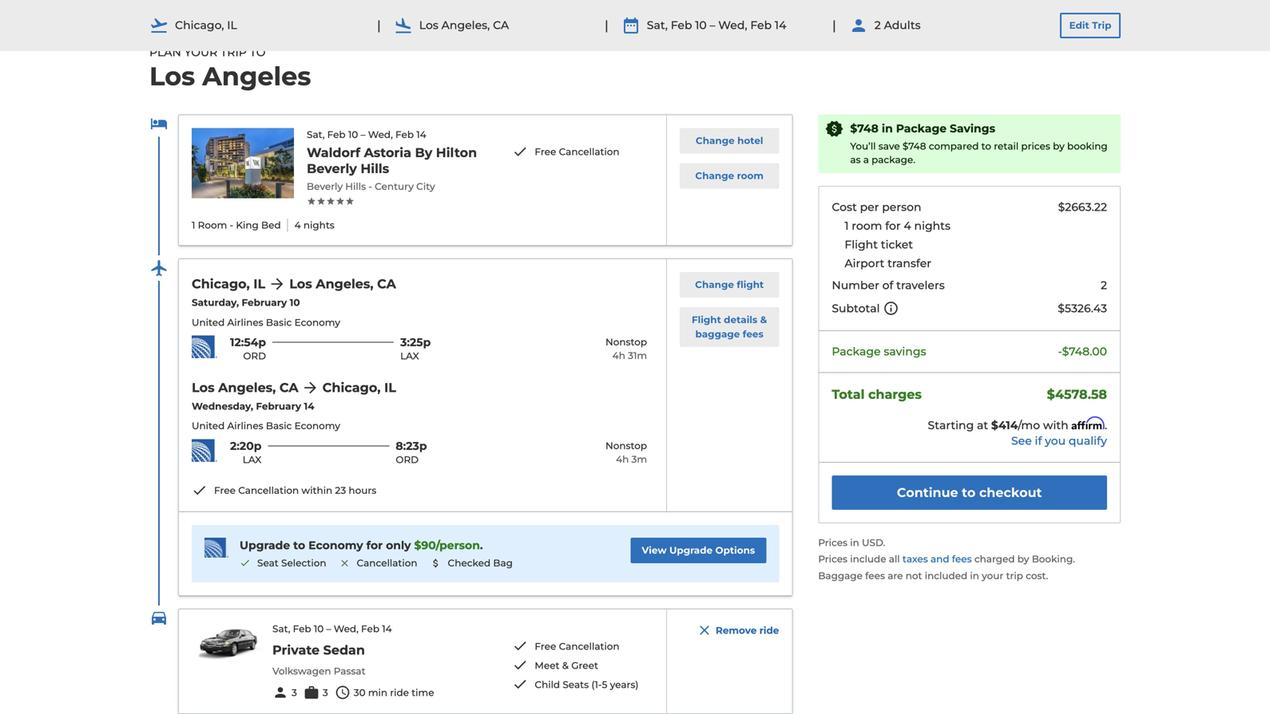 Task type: vqa. For each thing, say whether or not it's contained in the screenshot.
at
yes



Task type: locate. For each thing, give the bounding box(es) containing it.
private
[[272, 643, 320, 659]]

to
[[981, 141, 991, 152], [962, 485, 976, 501], [293, 539, 305, 553]]

1 vertical spatial prices
[[818, 554, 848, 566]]

-$748.00
[[1058, 345, 1107, 359]]

2 vertical spatial –
[[326, 624, 331, 636]]

1 vertical spatial airlines
[[227, 421, 263, 432]]

0 horizontal spatial .
[[480, 539, 483, 553]]

hotel image - waldorf astoria by hilton beverly hills image
[[192, 128, 294, 199]]

1 horizontal spatial for
[[885, 219, 901, 233]]

- left century
[[368, 181, 372, 192]]

14 inside the sat, feb 10 – wed, feb 14 waldorf astoria by hilton beverly hills beverly hills - century city
[[416, 129, 426, 141]]

. inside starting at $414 /mo with affirm . see if you qualify
[[1105, 419, 1107, 433]]

– inside sat, feb 10 – wed, feb 14 private sedan volkswagen passat
[[326, 624, 331, 636]]

– for waldorf astoria by hilton beverly hills
[[361, 129, 365, 141]]

los angeles, ca
[[419, 19, 509, 32], [289, 276, 396, 292], [192, 380, 298, 396]]

los angeles, ca for |
[[419, 19, 509, 32]]

prices in usd. prices include all taxes and fees charged by booking . baggage fees are not included in your trip cost.
[[818, 537, 1075, 582]]

economy up not included image
[[308, 539, 363, 553]]

los angeles, ca for chicago, il
[[289, 276, 396, 292]]

2 vertical spatial chicago, il
[[322, 380, 396, 396]]

1 horizontal spatial nights
[[914, 219, 951, 233]]

united airlines basic economy
[[192, 317, 340, 329], [192, 421, 340, 432]]

lax inside 2:20p lax
[[243, 454, 261, 466]]

0 vertical spatial flight
[[845, 238, 878, 252]]

view upgrade options button
[[630, 538, 766, 564]]

0 horizontal spatial il
[[227, 19, 237, 32]]

1 room - king bed
[[192, 220, 281, 231]]

1 horizontal spatial –
[[361, 129, 365, 141]]

0 horizontal spatial ord
[[243, 351, 266, 362]]

flight details & baggage fees
[[692, 314, 767, 340]]

2 vertical spatial angeles,
[[218, 380, 276, 396]]

per
[[860, 200, 879, 214]]

ride
[[759, 625, 779, 637], [390, 688, 409, 699]]

waldorf
[[307, 145, 360, 160]]

0 horizontal spatial 1
[[192, 220, 195, 231]]

4h inside 'nonstop 4h 3m'
[[616, 454, 629, 465]]

in up save
[[882, 122, 893, 135]]

1 horizontal spatial ord
[[396, 454, 419, 466]]

0 horizontal spatial 3
[[292, 688, 297, 699]]

within
[[301, 485, 332, 497]]

united airlines-image image left 2:20p lax
[[192, 440, 217, 462]]

0 vertical spatial to
[[981, 141, 991, 152]]

1 horizontal spatial 3
[[323, 688, 328, 699]]

united airlines basic economy for angeles,
[[192, 421, 340, 432]]

los inside plan your trip to los angeles
[[149, 61, 195, 92]]

for up ticket at the right top
[[885, 219, 901, 233]]

change left hotel
[[696, 135, 735, 147]]

1 vertical spatial chicago, il
[[192, 276, 265, 292]]

1 vertical spatial in
[[850, 537, 859, 549]]

hills
[[361, 161, 389, 176], [345, 181, 366, 192]]

0 horizontal spatial package
[[832, 345, 881, 359]]

airlines down the saturday, february 10
[[227, 317, 263, 329]]

- left king
[[230, 220, 233, 231]]

in left your
[[970, 571, 979, 582]]

cars image
[[149, 610, 169, 629]]

0 horizontal spatial fees
[[743, 329, 764, 340]]

14 inside sat, feb 10 – wed, feb 14 private sedan volkswagen passat
[[382, 624, 392, 636]]

basic
[[266, 317, 292, 329], [266, 421, 292, 432]]

hills down astoria
[[361, 161, 389, 176]]

in left usd.
[[850, 537, 859, 549]]

by
[[415, 145, 432, 160]]

nonstop
[[605, 337, 647, 348], [605, 440, 647, 452]]

1 vertical spatial february
[[256, 401, 301, 412]]

2 horizontal spatial -
[[1058, 345, 1062, 359]]

by right prices
[[1053, 141, 1065, 152]]

2 horizontal spatial –
[[710, 19, 715, 32]]

1 vertical spatial 4h
[[616, 454, 629, 465]]

1 horizontal spatial |
[[605, 17, 608, 33]]

1 vertical spatial change
[[695, 170, 734, 182]]

0 vertical spatial 2
[[874, 19, 881, 32]]

- inside the sat, feb 10 – wed, feb 14 waldorf astoria by hilton beverly hills beverly hills - century city
[[368, 181, 372, 192]]

trip
[[221, 46, 247, 59]]

change for change hotel
[[696, 135, 735, 147]]

upgrade right view at the bottom right of page
[[669, 545, 713, 557]]

economy
[[294, 317, 340, 329], [294, 421, 340, 432], [308, 539, 363, 553]]

& right details
[[760, 314, 767, 326]]

prices
[[818, 537, 848, 549], [818, 554, 848, 566]]

4h left 3m
[[616, 454, 629, 465]]

1 for 1 room for 4 nights flight ticket airport transfer
[[845, 219, 849, 233]]

2 up $5326.43
[[1101, 279, 1107, 292]]

1 | from the left
[[377, 17, 381, 33]]

2:20p lax
[[230, 440, 261, 466]]

saturday, february 10
[[192, 297, 300, 309]]

1 basic from the top
[[266, 317, 292, 329]]

0 horizontal spatial upgrade
[[240, 539, 290, 553]]

2 left adults
[[874, 19, 881, 32]]

package
[[896, 122, 947, 135], [832, 345, 881, 359]]

beverly
[[307, 161, 357, 176], [307, 181, 343, 192]]

1 vertical spatial economy
[[294, 421, 340, 432]]

wed, for waldorf astoria by hilton beverly hills
[[368, 129, 393, 141]]

2 vertical spatial change
[[695, 279, 734, 291]]

lax down 2:20p
[[243, 454, 261, 466]]

1 airlines from the top
[[227, 317, 263, 329]]

flight up airport
[[845, 238, 878, 252]]

checkout
[[979, 485, 1042, 501]]

$748 up "package."
[[903, 141, 926, 152]]

0 vertical spatial in
[[882, 122, 893, 135]]

10 for sat, feb 10 – wed, feb 14
[[695, 19, 707, 32]]

volkswagen
[[272, 666, 331, 678]]

10 for saturday, february 10
[[290, 297, 300, 309]]

1 left room
[[192, 220, 195, 231]]

airlines
[[227, 317, 263, 329], [227, 421, 263, 432]]

in for usd.
[[850, 537, 859, 549]]

1 horizontal spatial fees
[[865, 571, 885, 582]]

fees down include
[[865, 571, 885, 582]]

flight inside flight details & baggage fees
[[692, 314, 721, 326]]

basic up 12:54p
[[266, 317, 292, 329]]

years)
[[610, 680, 639, 691]]

affirm
[[1071, 417, 1105, 431]]

not included image
[[339, 558, 350, 569]]

$748 in package savings you'll save $748 compared to retail prices by booking as a package.
[[850, 122, 1108, 166]]

nonstop up 31m
[[605, 337, 647, 348]]

transfer
[[887, 257, 931, 270]]

0 vertical spatial angeles,
[[441, 19, 490, 32]]

change inside 'link'
[[695, 170, 734, 182]]

star image
[[307, 197, 316, 206], [326, 197, 335, 206], [335, 197, 345, 206], [345, 197, 355, 206]]

free cancellation within 23 hours
[[214, 485, 376, 497]]

sat, inside the sat, feb 10 – wed, feb 14 waldorf astoria by hilton beverly hills beverly hills - century city
[[307, 129, 325, 141]]

star image
[[316, 197, 326, 206]]

1 united airlines basic economy from the top
[[192, 317, 340, 329]]

4h inside the nonstop 4h 31m
[[612, 350, 625, 362]]

1 horizontal spatial 4
[[904, 219, 911, 233]]

february
[[242, 297, 287, 309], [256, 401, 301, 412]]

united airlines basic economy up 12:54p
[[192, 317, 340, 329]]

. inside prices in usd. prices include all taxes and fees charged by booking . baggage fees are not included in your trip cost.
[[1073, 554, 1075, 566]]

to right 'continue' at the right bottom of the page
[[962, 485, 976, 501]]

14 for sat, feb 10 – wed, feb 14
[[775, 19, 786, 32]]

0 vertical spatial nonstop
[[605, 337, 647, 348]]

of
[[882, 279, 893, 292]]

package up save
[[896, 122, 947, 135]]

1 vertical spatial chicago,
[[192, 276, 250, 292]]

by up trip
[[1017, 554, 1029, 566]]

sat, inside sat, feb 10 – wed, feb 14 private sedan volkswagen passat
[[272, 624, 290, 636]]

1 vertical spatial basic
[[266, 421, 292, 432]]

1 horizontal spatial in
[[882, 122, 893, 135]]

0 vertical spatial package
[[896, 122, 947, 135]]

1 vertical spatial sat,
[[307, 129, 325, 141]]

2 horizontal spatial .
[[1105, 419, 1107, 433]]

united airlines-image image
[[192, 336, 217, 359], [192, 440, 217, 462]]

for left only
[[366, 539, 383, 553]]

0 vertical spatial chicago,
[[175, 19, 224, 32]]

trip
[[1092, 20, 1111, 31]]

flights image
[[149, 259, 169, 278]]

los
[[419, 19, 438, 32], [149, 61, 195, 92], [289, 276, 312, 292], [192, 380, 215, 396]]

nonstop for chicago, il
[[605, 440, 647, 452]]

united airlines-image image for chicago,
[[192, 336, 217, 359]]

room for 1
[[852, 219, 882, 233]]

your
[[184, 46, 218, 59]]

wed, inside sat, feb 10 – wed, feb 14 private sedan volkswagen passat
[[334, 624, 359, 636]]

wed,
[[718, 19, 747, 32], [368, 129, 393, 141], [334, 624, 359, 636]]

airlines up 2:20p
[[227, 421, 263, 432]]

child
[[535, 680, 560, 691]]

change left flight
[[695, 279, 734, 291]]

united down saturday,
[[192, 317, 225, 329]]

details
[[724, 314, 757, 326]]

0 vertical spatial united
[[192, 317, 225, 329]]

& right meet
[[562, 660, 569, 672]]

1
[[845, 219, 849, 233], [192, 220, 195, 231]]

– inside the sat, feb 10 – wed, feb 14 waldorf astoria by hilton beverly hills beverly hills - century city
[[361, 129, 365, 141]]

wed, inside the sat, feb 10 – wed, feb 14 waldorf astoria by hilton beverly hills beverly hills - century city
[[368, 129, 393, 141]]

cost per person
[[832, 200, 921, 214]]

nonstop up 3m
[[605, 440, 647, 452]]

1 vertical spatial to
[[962, 485, 976, 501]]

fees
[[743, 329, 764, 340], [952, 554, 972, 566], [865, 571, 885, 582]]

in for package
[[882, 122, 893, 135]]

0 vertical spatial free cancellation
[[535, 146, 620, 158]]

0 horizontal spatial ca
[[279, 380, 298, 396]]

30 min ride time
[[354, 688, 434, 699]]

1 change from the top
[[696, 135, 735, 147]]

0 vertical spatial chicago, il
[[175, 19, 237, 32]]

change hotel
[[696, 135, 763, 147]]

1 vertical spatial beverly
[[307, 181, 343, 192]]

1 vertical spatial -
[[230, 220, 233, 231]]

1 united from the top
[[192, 317, 225, 329]]

4h for los angeles, ca
[[612, 350, 625, 362]]

1 vertical spatial angeles,
[[316, 276, 373, 292]]

airlines for il
[[227, 317, 263, 329]]

united down wednesday,
[[192, 421, 225, 432]]

fees right and
[[952, 554, 972, 566]]

february up 12:54p
[[242, 297, 287, 309]]

room down hotel
[[737, 170, 764, 182]]

continue
[[897, 485, 958, 501]]

2 vertical spatial -
[[1058, 345, 1062, 359]]

economy down the saturday, february 10
[[294, 317, 340, 329]]

0 vertical spatial .
[[1105, 419, 1107, 433]]

change down the change hotel link
[[695, 170, 734, 182]]

1 vertical spatial .
[[480, 539, 483, 553]]

package savings
[[832, 345, 926, 359]]

beverly down 'waldorf'
[[307, 161, 357, 176]]

0 vertical spatial for
[[885, 219, 901, 233]]

to left retail
[[981, 141, 991, 152]]

. right charged in the right bottom of the page
[[1073, 554, 1075, 566]]

united airlines logo image
[[204, 538, 228, 558]]

if
[[1035, 435, 1042, 448]]

2 free cancellation from the top
[[535, 641, 620, 653]]

basic down wednesday, february 14
[[266, 421, 292, 432]]

2 vertical spatial to
[[293, 539, 305, 553]]

1 inside '1 room for 4 nights flight ticket airport transfer'
[[845, 219, 849, 233]]

in inside $748 in package savings you'll save $748 compared to retail prices by booking as a package.
[[882, 122, 893, 135]]

1 united airlines-image image from the top
[[192, 336, 217, 359]]

0 horizontal spatial to
[[293, 539, 305, 553]]

you
[[1045, 435, 1066, 448]]

0 horizontal spatial room
[[737, 170, 764, 182]]

10 inside the sat, feb 10 – wed, feb 14 waldorf astoria by hilton beverly hills beverly hills - century city
[[348, 129, 358, 141]]

change for change room
[[695, 170, 734, 182]]

fees down details
[[743, 329, 764, 340]]

1 vertical spatial ord
[[396, 454, 419, 466]]

– for private sedan
[[326, 624, 331, 636]]

basic for il
[[266, 317, 292, 329]]

$748 up you'll
[[850, 122, 879, 135]]

change
[[696, 135, 735, 147], [695, 170, 734, 182], [695, 279, 734, 291]]

30
[[354, 688, 366, 699]]

1 down cost at the right top of page
[[845, 219, 849, 233]]

lax inside 3:25p lax
[[400, 351, 419, 362]]

angeles, for |
[[441, 19, 490, 32]]

ride right min
[[390, 688, 409, 699]]

sat, feb 10 – wed, feb 14 waldorf astoria by hilton beverly hills beverly hills - century city
[[307, 129, 477, 192]]

il up '8:23p'
[[384, 380, 396, 396]]

2 basic from the top
[[266, 421, 292, 432]]

room down per on the top right of page
[[852, 219, 882, 233]]

change hotel link
[[680, 128, 779, 154]]

view
[[642, 545, 667, 557]]

1 horizontal spatial 1
[[845, 219, 849, 233]]

continue to checkout button
[[832, 476, 1107, 510]]

room inside 'link'
[[737, 170, 764, 182]]

to for continue to checkout
[[962, 485, 976, 501]]

february up 2:20p
[[256, 401, 301, 412]]

ord inside 12:54p ord
[[243, 351, 266, 362]]

2 united from the top
[[192, 421, 225, 432]]

4 down person
[[904, 219, 911, 233]]

lax down "3:25p"
[[400, 351, 419, 362]]

12:54p
[[230, 336, 266, 350]]

2 3 from the left
[[323, 688, 328, 699]]

hills left century
[[345, 181, 366, 192]]

edit trip button
[[1060, 13, 1121, 38]]

ord down '8:23p'
[[396, 454, 419, 466]]

free
[[535, 146, 556, 158], [214, 485, 236, 497], [535, 641, 556, 653]]

10 inside sat, feb 10 – wed, feb 14 private sedan volkswagen passat
[[314, 624, 324, 636]]

14 for sat, feb 10 – wed, feb 14 waldorf astoria by hilton beverly hills beverly hills - century city
[[416, 129, 426, 141]]

0 vertical spatial ca
[[493, 19, 509, 32]]

lax for 3:25p
[[400, 351, 419, 362]]

4 right bed in the left top of the page
[[294, 220, 301, 231]]

1 horizontal spatial room
[[852, 219, 882, 233]]

chicago, il up your
[[175, 19, 237, 32]]

0 horizontal spatial 4
[[294, 220, 301, 231]]

2 horizontal spatial il
[[384, 380, 396, 396]]

nights
[[914, 219, 951, 233], [303, 220, 335, 231]]

upgrade up seat
[[240, 539, 290, 553]]

nonstop for los angeles, ca
[[605, 337, 647, 348]]

2 adults
[[874, 19, 921, 32]]

3 | from the left
[[832, 17, 836, 33]]

subtotal
[[832, 302, 880, 316]]

. up the qualify
[[1105, 419, 1107, 433]]

2 star image from the left
[[326, 197, 335, 206]]

1 vertical spatial free cancellation
[[535, 641, 620, 653]]

2 airlines from the top
[[227, 421, 263, 432]]

angeles
[[202, 61, 311, 92]]

0 vertical spatial room
[[737, 170, 764, 182]]

ord inside 8:23p ord
[[396, 454, 419, 466]]

2 vertical spatial sat,
[[272, 624, 290, 636]]

united airlines-image image left 12:54p ord on the left of the page
[[192, 336, 217, 359]]

- up $4578.58
[[1058, 345, 1062, 359]]

edit trip
[[1069, 20, 1111, 31]]

1 vertical spatial nonstop
[[605, 440, 647, 452]]

ca for |
[[493, 19, 509, 32]]

2 horizontal spatial sat,
[[647, 19, 668, 32]]

0 vertical spatial united airlines-image image
[[192, 336, 217, 359]]

change flight link
[[680, 272, 779, 298]]

4h left 31m
[[612, 350, 625, 362]]

1 prices from the top
[[818, 537, 848, 549]]

2 united airlines-image image from the top
[[192, 440, 217, 462]]

0 vertical spatial beverly
[[307, 161, 357, 176]]

booking
[[1067, 141, 1108, 152]]

1 horizontal spatial &
[[760, 314, 767, 326]]

2 horizontal spatial angeles,
[[441, 19, 490, 32]]

nights down star image
[[303, 220, 335, 231]]

chicago, il up saturday,
[[192, 276, 265, 292]]

nights inside '1 room for 4 nights flight ticket airport transfer'
[[914, 219, 951, 233]]

2 | from the left
[[605, 17, 608, 33]]

1 horizontal spatial by
[[1053, 141, 1065, 152]]

chicago, il up '8:23p'
[[322, 380, 396, 396]]

1 horizontal spatial 2
[[1101, 279, 1107, 292]]

4 inside '1 room for 4 nights flight ticket airport transfer'
[[904, 219, 911, 233]]

1 for 1 room - king bed
[[192, 220, 195, 231]]

sat, for private sedan
[[272, 624, 290, 636]]

.
[[1105, 419, 1107, 433], [480, 539, 483, 553], [1073, 554, 1075, 566]]

1 free cancellation from the top
[[535, 146, 620, 158]]

0 vertical spatial change
[[696, 135, 735, 147]]

ord down 12:54p
[[243, 351, 266, 362]]

2 prices from the top
[[818, 554, 848, 566]]

2 change from the top
[[695, 170, 734, 182]]

0 horizontal spatial in
[[850, 537, 859, 549]]

economy up within
[[294, 421, 340, 432]]

ride right remove
[[759, 625, 779, 637]]

1 3 from the left
[[292, 688, 297, 699]]

by
[[1053, 141, 1065, 152], [1017, 554, 1029, 566]]

0 horizontal spatial ride
[[390, 688, 409, 699]]

il up the saturday, february 10
[[253, 276, 265, 292]]

14 for sat, feb 10 – wed, feb 14 private sedan volkswagen passat
[[382, 624, 392, 636]]

2 nonstop from the top
[[605, 440, 647, 452]]

2 for 2 adults
[[874, 19, 881, 32]]

2 united airlines basic economy from the top
[[192, 421, 340, 432]]

sat, for waldorf astoria by hilton beverly hills
[[307, 129, 325, 141]]

number
[[832, 279, 879, 292]]

1 horizontal spatial flight
[[845, 238, 878, 252]]

save
[[878, 141, 900, 152]]

il up trip
[[227, 19, 237, 32]]

1 horizontal spatial sat,
[[307, 129, 325, 141]]

room
[[737, 170, 764, 182], [852, 219, 882, 233]]

3 change from the top
[[695, 279, 734, 291]]

february for angeles,
[[256, 401, 301, 412]]

1 horizontal spatial $748
[[903, 141, 926, 152]]

package down "subtotal"
[[832, 345, 881, 359]]

to up selection
[[293, 539, 305, 553]]

14
[[775, 19, 786, 32], [416, 129, 426, 141], [304, 401, 314, 412], [382, 624, 392, 636]]

1 nonstop from the top
[[605, 337, 647, 348]]

nights down person
[[914, 219, 951, 233]]

economy for chicago,
[[294, 421, 340, 432]]

flight
[[845, 238, 878, 252], [692, 314, 721, 326]]

to inside "button"
[[962, 485, 976, 501]]

. up checked bag
[[480, 539, 483, 553]]

0 horizontal spatial &
[[562, 660, 569, 672]]

in
[[882, 122, 893, 135], [850, 537, 859, 549], [970, 571, 979, 582]]

room inside '1 room for 4 nights flight ticket airport transfer'
[[852, 219, 882, 233]]

4h
[[612, 350, 625, 362], [616, 454, 629, 465]]

2 horizontal spatial to
[[981, 141, 991, 152]]

by inside prices in usd. prices include all taxes and fees charged by booking . baggage fees are not included in your trip cost.
[[1017, 554, 1029, 566]]

wed, for private sedan
[[334, 624, 359, 636]]

1 vertical spatial wed,
[[368, 129, 393, 141]]

beverly up star image
[[307, 181, 343, 192]]

$748
[[850, 122, 879, 135], [903, 141, 926, 152]]

1 horizontal spatial ride
[[759, 625, 779, 637]]

flight up 'baggage'
[[692, 314, 721, 326]]

united airlines basic economy down wednesday, february 14
[[192, 421, 340, 432]]

1 horizontal spatial il
[[253, 276, 265, 292]]

1 vertical spatial for
[[366, 539, 383, 553]]



Task type: describe. For each thing, give the bounding box(es) containing it.
see
[[1011, 435, 1032, 448]]

10 for sat, feb 10 – wed, feb 14 waldorf astoria by hilton beverly hills beverly hills - century city
[[348, 129, 358, 141]]

bed
[[261, 220, 281, 231]]

sat, feb 10 – wed, feb 14 private sedan volkswagen passat
[[272, 624, 392, 678]]

fee image
[[430, 558, 441, 569]]

compared
[[929, 141, 979, 152]]

0 vertical spatial –
[[710, 19, 715, 32]]

2 beverly from the top
[[307, 181, 343, 192]]

retail
[[994, 141, 1019, 152]]

1 beverly from the top
[[307, 161, 357, 176]]

trip
[[1006, 571, 1023, 582]]

nonstop 4h 3m
[[605, 440, 647, 465]]

upgrade to economy for only $ 90 /person .
[[240, 539, 483, 553]]

| for 2 adults
[[832, 17, 836, 33]]

airlines for angeles,
[[227, 421, 263, 432]]

$
[[414, 539, 421, 553]]

90
[[421, 539, 436, 553]]

qualify
[[1069, 435, 1107, 448]]

3m
[[631, 454, 647, 465]]

cost
[[832, 200, 857, 214]]

ord for 12:54p
[[243, 351, 266, 362]]

star rating image
[[307, 197, 487, 206]]

to for upgrade to economy for only $ 90 /person .
[[293, 539, 305, 553]]

sat, feb 10 – wed, feb 14
[[647, 19, 786, 32]]

1 vertical spatial il
[[253, 276, 265, 292]]

nonstop 4h 31m
[[605, 337, 647, 362]]

selection
[[281, 558, 326, 569]]

3 star image from the left
[[335, 197, 345, 206]]

1 vertical spatial fees
[[952, 554, 972, 566]]

only
[[386, 539, 411, 553]]

upgrade inside button
[[669, 545, 713, 557]]

1 star image from the left
[[307, 197, 316, 206]]

basic for angeles,
[[266, 421, 292, 432]]

2:20p
[[230, 440, 261, 453]]

2 vertical spatial in
[[970, 571, 979, 582]]

room
[[198, 220, 227, 231]]

hotel
[[737, 135, 763, 147]]

0 vertical spatial hills
[[361, 161, 389, 176]]

0 vertical spatial il
[[227, 19, 237, 32]]

taxes and fees link
[[903, 554, 974, 566]]

booking
[[1032, 554, 1073, 566]]

total
[[832, 387, 865, 403]]

4 nights
[[294, 220, 335, 231]]

are
[[888, 571, 903, 582]]

remove
[[716, 625, 757, 637]]

see if you qualify link
[[819, 434, 1107, 450]]

flight
[[737, 279, 764, 291]]

economy for los
[[294, 317, 340, 329]]

saturday,
[[192, 297, 239, 309]]

for inside '1 room for 4 nights flight ticket airport transfer'
[[885, 219, 901, 233]]

2 vertical spatial ca
[[279, 380, 298, 396]]

wednesday,
[[192, 401, 253, 412]]

4h for chicago, il
[[616, 454, 629, 465]]

2 horizontal spatial wed,
[[718, 19, 747, 32]]

meet & greet
[[535, 660, 598, 672]]

31m
[[628, 350, 647, 362]]

united for los
[[192, 421, 225, 432]]

room for change
[[737, 170, 764, 182]]

4 star image from the left
[[345, 197, 355, 206]]

prices
[[1021, 141, 1050, 152]]

/person
[[436, 539, 480, 553]]

1 vertical spatial hills
[[345, 181, 366, 192]]

astoria
[[364, 145, 411, 160]]

2 vertical spatial chicago,
[[322, 380, 381, 396]]

adults
[[884, 19, 921, 32]]

0 vertical spatial $748
[[850, 122, 879, 135]]

1 vertical spatial $748
[[903, 141, 926, 152]]

2 for 2
[[1101, 279, 1107, 292]]

plan your trip to los angeles
[[149, 46, 311, 92]]

edit
[[1069, 20, 1089, 31]]

bed image
[[149, 115, 169, 134]]

included
[[925, 571, 967, 582]]

3:25p
[[400, 336, 431, 350]]

person
[[882, 200, 921, 214]]

not
[[906, 571, 922, 582]]

starting at $414 /mo with affirm . see if you qualify
[[928, 417, 1107, 448]]

| for los angeles, ca
[[377, 17, 381, 33]]

charged
[[974, 554, 1015, 566]]

0 horizontal spatial for
[[366, 539, 383, 553]]

by inside $748 in package savings you'll save $748 compared to retail prices by booking as a package.
[[1053, 141, 1065, 152]]

& inside flight details & baggage fees
[[760, 314, 767, 326]]

change flight
[[695, 279, 764, 291]]

2 vertical spatial fees
[[865, 571, 885, 582]]

to inside $748 in package savings you'll save $748 compared to retail prices by booking as a package.
[[981, 141, 991, 152]]

ca for chicago, il
[[377, 276, 396, 292]]

8:23p
[[396, 440, 427, 453]]

passat
[[334, 666, 365, 678]]

8:23p ord
[[396, 440, 427, 466]]

greet
[[571, 660, 598, 672]]

king
[[236, 220, 259, 231]]

1 vertical spatial package
[[832, 345, 881, 359]]

flight inside '1 room for 4 nights flight ticket airport transfer'
[[845, 238, 878, 252]]

century
[[375, 181, 414, 192]]

child seats (1-5 years)
[[535, 680, 639, 691]]

included image
[[240, 558, 251, 569]]

lax for 2:20p
[[243, 454, 261, 466]]

1 vertical spatial free
[[214, 485, 236, 497]]

savings
[[950, 122, 995, 135]]

2 vertical spatial free
[[535, 641, 556, 653]]

united airlines-image image for los
[[192, 440, 217, 462]]

package.
[[872, 154, 915, 166]]

checked bag
[[448, 558, 513, 569]]

seat selection
[[257, 558, 326, 569]]

5
[[602, 680, 607, 691]]

0 vertical spatial free
[[535, 146, 556, 158]]

february for il
[[242, 297, 287, 309]]

continue to checkout
[[897, 485, 1042, 501]]

fees inside flight details & baggage fees
[[743, 329, 764, 340]]

/mo
[[1018, 419, 1040, 433]]

ord for 8:23p
[[396, 454, 419, 466]]

options
[[715, 545, 755, 557]]

airport
[[845, 257, 884, 270]]

with
[[1043, 419, 1068, 433]]

toggle tooltip image
[[883, 301, 899, 317]]

| for sat, feb 10 – wed, feb 14
[[605, 17, 608, 33]]

number of travelers
[[832, 279, 945, 292]]

time
[[412, 688, 434, 699]]

you'll
[[850, 141, 876, 152]]

3:25p lax
[[400, 336, 431, 362]]

baggage
[[695, 329, 740, 340]]

your
[[982, 571, 1004, 582]]

$748.00
[[1062, 345, 1107, 359]]

sedan
[[323, 643, 365, 659]]

23
[[335, 485, 346, 497]]

at
[[977, 419, 988, 433]]

city
[[416, 181, 435, 192]]

2 vertical spatial economy
[[308, 539, 363, 553]]

10 for sat, feb 10 – wed, feb 14 private sedan volkswagen passat
[[314, 624, 324, 636]]

united airlines basic economy for il
[[192, 317, 340, 329]]

view upgrade options
[[642, 545, 755, 557]]

1 room for 4 nights flight ticket airport transfer
[[845, 219, 951, 270]]

package inside $748 in package savings you'll save $748 compared to retail prices by booking as a package.
[[896, 122, 947, 135]]

and
[[931, 554, 949, 566]]

change room
[[695, 170, 764, 182]]

travelers
[[896, 279, 945, 292]]

0 horizontal spatial -
[[230, 220, 233, 231]]

wednesday, february 14
[[192, 401, 314, 412]]

0 horizontal spatial angeles,
[[218, 380, 276, 396]]

seat
[[257, 558, 279, 569]]

savings
[[884, 345, 926, 359]]

to
[[250, 46, 266, 59]]

change for change flight
[[695, 279, 734, 291]]

remove ride link
[[697, 623, 779, 639]]

angeles, for chicago, il
[[316, 276, 373, 292]]

include
[[850, 554, 886, 566]]

2 vertical spatial los angeles, ca
[[192, 380, 298, 396]]

united for chicago,
[[192, 317, 225, 329]]

0 horizontal spatial nights
[[303, 220, 335, 231]]

$414
[[991, 419, 1018, 433]]



